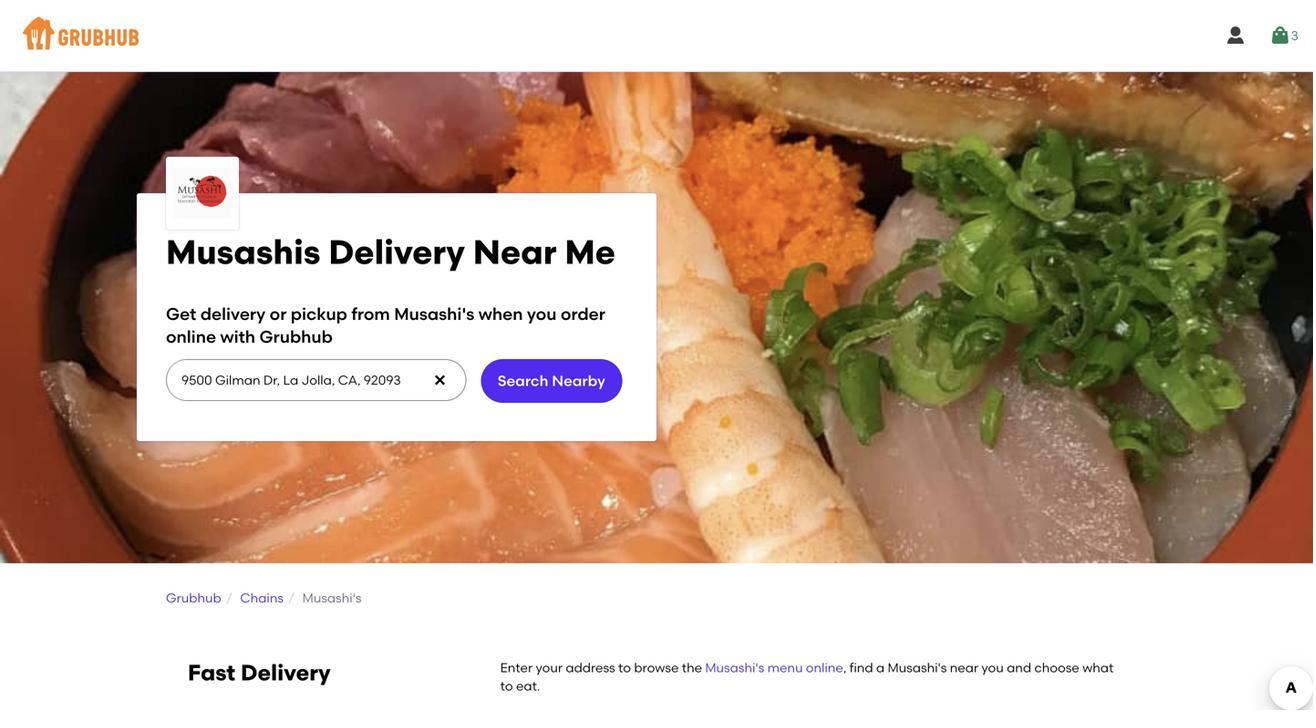 Task type: describe. For each thing, give the bounding box(es) containing it.
musashis
[[166, 232, 320, 273]]

or
[[270, 304, 287, 324]]

3 button
[[1269, 19, 1299, 52]]

get delivery or pickup from musashi's when you order online with grubhub
[[166, 304, 605, 347]]

choose
[[1034, 660, 1079, 676]]

search nearby
[[498, 372, 605, 390]]

to inside , find a musashi's near you and choose what to eat.
[[500, 679, 513, 694]]

enter your address to browse the musashi's menu online
[[500, 660, 843, 676]]

find
[[850, 660, 873, 676]]

musashi's logo image
[[173, 164, 232, 222]]

your
[[536, 660, 563, 676]]

,
[[843, 660, 847, 676]]

1 vertical spatial online
[[806, 660, 843, 676]]

3
[[1291, 28, 1299, 43]]

delivery
[[200, 304, 266, 324]]

enter
[[500, 660, 533, 676]]

near
[[473, 232, 557, 273]]

online inside get delivery or pickup from musashi's when you order online with grubhub
[[166, 327, 216, 347]]

fast
[[188, 660, 235, 686]]

main navigation navigation
[[0, 0, 1313, 71]]

near
[[950, 660, 978, 676]]

musashi's right the
[[705, 660, 764, 676]]

0 horizontal spatial grubhub
[[166, 590, 221, 606]]

svg image
[[433, 373, 447, 388]]

Search Address search field
[[166, 360, 464, 400]]

a
[[876, 660, 885, 676]]

search
[[498, 372, 548, 390]]

grubhub link
[[166, 590, 221, 606]]

when
[[479, 304, 523, 324]]

you inside get delivery or pickup from musashi's when you order online with grubhub
[[527, 304, 557, 324]]

address
[[566, 660, 615, 676]]

eat.
[[516, 679, 540, 694]]

search nearby button
[[481, 359, 622, 403]]



Task type: locate. For each thing, give the bounding box(es) containing it.
you left and
[[982, 660, 1004, 676]]

delivery for fast
[[241, 660, 331, 686]]

get
[[166, 304, 196, 324]]

, find a musashi's near you and choose what to eat.
[[500, 660, 1114, 694]]

you inside , find a musashi's near you and choose what to eat.
[[982, 660, 1004, 676]]

0 horizontal spatial online
[[166, 327, 216, 347]]

chains link
[[240, 590, 284, 606]]

musashis delivery near me
[[166, 232, 615, 273]]

what
[[1082, 660, 1114, 676]]

1 horizontal spatial to
[[618, 660, 631, 676]]

delivery for musashis
[[329, 232, 465, 273]]

from
[[351, 304, 390, 324]]

musashi's
[[394, 304, 474, 324], [302, 590, 362, 606], [705, 660, 764, 676], [888, 660, 947, 676]]

grubhub inside get delivery or pickup from musashi's when you order online with grubhub
[[259, 327, 333, 347]]

delivery right fast
[[241, 660, 331, 686]]

with
[[220, 327, 255, 347]]

grubhub left chains link
[[166, 590, 221, 606]]

fast delivery
[[188, 660, 331, 686]]

delivery up from
[[329, 232, 465, 273]]

grubhub down or
[[259, 327, 333, 347]]

the
[[682, 660, 702, 676]]

order
[[561, 304, 605, 324]]

0 vertical spatial to
[[618, 660, 631, 676]]

grubhub
[[259, 327, 333, 347], [166, 590, 221, 606]]

to
[[618, 660, 631, 676], [500, 679, 513, 694]]

online left the find
[[806, 660, 843, 676]]

0 horizontal spatial svg image
[[1225, 25, 1246, 47]]

chains
[[240, 590, 284, 606]]

1 vertical spatial to
[[500, 679, 513, 694]]

delivery
[[329, 232, 465, 273], [241, 660, 331, 686]]

you right when at the top of the page
[[527, 304, 557, 324]]

0 vertical spatial you
[[527, 304, 557, 324]]

musashi's inside get delivery or pickup from musashi's when you order online with grubhub
[[394, 304, 474, 324]]

svg image
[[1225, 25, 1246, 47], [1269, 25, 1291, 47]]

0 vertical spatial online
[[166, 327, 216, 347]]

svg image inside 3 button
[[1269, 25, 1291, 47]]

0 vertical spatial delivery
[[329, 232, 465, 273]]

1 vertical spatial grubhub
[[166, 590, 221, 606]]

0 vertical spatial grubhub
[[259, 327, 333, 347]]

musashi's right the a
[[888, 660, 947, 676]]

musashi's right "chains"
[[302, 590, 362, 606]]

nearby
[[552, 372, 605, 390]]

online down get
[[166, 327, 216, 347]]

1 vertical spatial delivery
[[241, 660, 331, 686]]

musashi's right from
[[394, 304, 474, 324]]

to down enter
[[500, 679, 513, 694]]

1 horizontal spatial svg image
[[1269, 25, 1291, 47]]

0 horizontal spatial you
[[527, 304, 557, 324]]

1 horizontal spatial grubhub
[[259, 327, 333, 347]]

to left browse on the bottom
[[618, 660, 631, 676]]

2 svg image from the left
[[1269, 25, 1291, 47]]

1 vertical spatial you
[[982, 660, 1004, 676]]

menu
[[767, 660, 803, 676]]

musashi's menu online link
[[705, 660, 843, 676]]

me
[[565, 232, 615, 273]]

you
[[527, 304, 557, 324], [982, 660, 1004, 676]]

and
[[1007, 660, 1031, 676]]

musashi's inside , find a musashi's near you and choose what to eat.
[[888, 660, 947, 676]]

pickup
[[291, 304, 347, 324]]

1 horizontal spatial online
[[806, 660, 843, 676]]

browse
[[634, 660, 679, 676]]

1 svg image from the left
[[1225, 25, 1246, 47]]

online
[[166, 327, 216, 347], [806, 660, 843, 676]]

0 horizontal spatial to
[[500, 679, 513, 694]]

1 horizontal spatial you
[[982, 660, 1004, 676]]



Task type: vqa. For each thing, say whether or not it's contained in the screenshot.
'bun,' inside the croissant bun, sausage, hash brown patty, egg, american cheese
no



